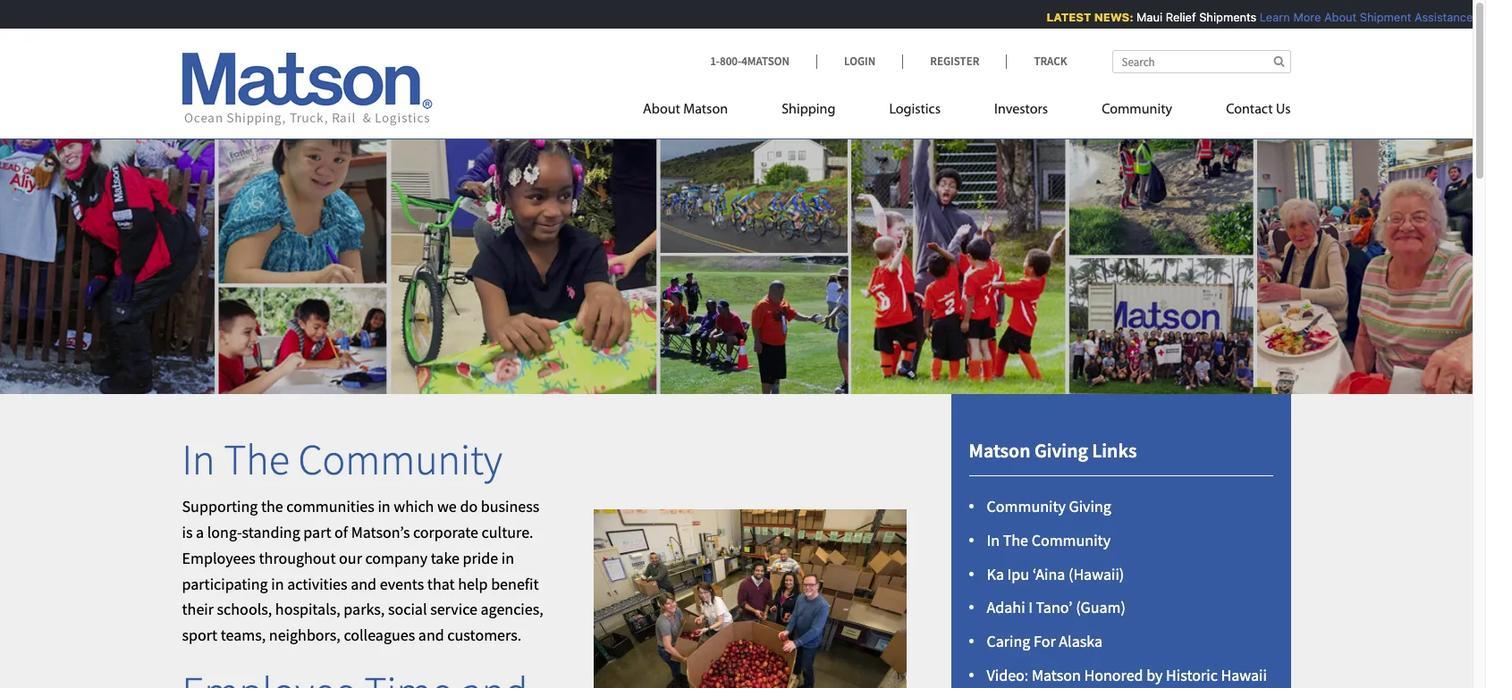 Task type: locate. For each thing, give the bounding box(es) containing it.
in up ka
[[987, 530, 1000, 551]]

in down culture.
[[502, 548, 514, 569]]

1 vertical spatial the
[[1004, 530, 1029, 551]]

in the community
[[182, 433, 503, 486], [987, 530, 1111, 551]]

in the community link
[[987, 530, 1111, 551]]

caring for alaska
[[987, 632, 1103, 652]]

0 horizontal spatial in
[[182, 433, 215, 486]]

community inside top menu navigation
[[1102, 103, 1173, 117]]

1 vertical spatial giving
[[1070, 496, 1112, 517]]

1 vertical spatial matson
[[969, 438, 1031, 463]]

in the community inside matson giving links section
[[987, 530, 1111, 551]]

events
[[380, 574, 424, 595]]

giving left the links
[[1035, 438, 1089, 463]]

matson giving links
[[969, 438, 1138, 463]]

honored
[[1085, 666, 1144, 686]]

giving
[[1035, 438, 1089, 463], [1070, 496, 1112, 517]]

community up ka ipu 'aina (hawaii) link
[[1032, 530, 1111, 551]]

in
[[182, 433, 215, 486], [987, 530, 1000, 551]]

shipping link
[[755, 94, 863, 131]]

about matson link
[[643, 94, 755, 131]]

i
[[1029, 598, 1033, 619]]

adahi i tano' (guam) link
[[987, 598, 1126, 619]]

1-800-4matson link
[[710, 54, 817, 69]]

contact
[[1227, 103, 1274, 117]]

matson for about matson
[[684, 103, 728, 117]]

their
[[182, 600, 214, 620]]

assistance
[[1408, 10, 1467, 24]]

matson inside top menu navigation
[[684, 103, 728, 117]]

about inside "about matson" link
[[643, 103, 681, 117]]

1 horizontal spatial the
[[1004, 530, 1029, 551]]

2 horizontal spatial in
[[502, 548, 514, 569]]

0 vertical spatial giving
[[1035, 438, 1089, 463]]

0 vertical spatial about
[[1318, 10, 1351, 24]]

0 vertical spatial in the community
[[182, 433, 503, 486]]

login
[[845, 54, 876, 69]]

which
[[394, 497, 434, 517]]

and up "parks,"
[[351, 574, 377, 595]]

0 horizontal spatial matson
[[684, 103, 728, 117]]

matson inside video: matson honored by historic hawaii
[[1032, 666, 1082, 686]]

None search field
[[1113, 50, 1291, 73]]

in the community up the "'aina"
[[987, 530, 1111, 551]]

1 vertical spatial in
[[987, 530, 1000, 551]]

0 vertical spatial the
[[224, 433, 290, 486]]

0 horizontal spatial in
[[271, 574, 284, 595]]

or
[[1470, 10, 1481, 24]]

maui
[[1130, 10, 1156, 24]]

matson giving links section
[[929, 394, 1314, 689]]

1 horizontal spatial in
[[378, 497, 391, 517]]

2 vertical spatial matson
[[1032, 666, 1082, 686]]

communities
[[287, 497, 375, 517]]

login link
[[817, 54, 903, 69]]

standing
[[242, 522, 300, 543]]

business
[[481, 497, 540, 517]]

service
[[430, 600, 478, 620]]

giving for community
[[1070, 496, 1112, 517]]

1-800-4matson
[[710, 54, 790, 69]]

the up ipu
[[1004, 530, 1029, 551]]

the inside matson giving links section
[[1004, 530, 1029, 551]]

latest
[[1040, 10, 1085, 24]]

1 horizontal spatial in
[[987, 530, 1000, 551]]

1 horizontal spatial about
[[1318, 10, 1351, 24]]

supporting
[[182, 497, 258, 517]]

ka ipu 'aina (hawaii)
[[987, 564, 1125, 585]]

in up the matson's
[[378, 497, 391, 517]]

matson up community giving link
[[969, 438, 1031, 463]]

community down search search box
[[1102, 103, 1173, 117]]

community up in the community link
[[987, 496, 1066, 517]]

supporting the communities in which we do business is a long-standing part of matson's corporate culture. employees throughout our company take pride in participating in activities and events that help benefit their schools, hospitals, parks, social service agencies, sport teams, neighbors, colleagues and customers.
[[182, 497, 544, 646]]

ka
[[987, 564, 1005, 585]]

0 horizontal spatial about
[[643, 103, 681, 117]]

0 horizontal spatial the
[[224, 433, 290, 486]]

the
[[224, 433, 290, 486], [1004, 530, 1029, 551]]

track
[[1035, 54, 1068, 69]]

1 vertical spatial in the community
[[987, 530, 1111, 551]]

investors
[[995, 103, 1049, 117]]

1 vertical spatial and
[[419, 625, 444, 646]]

2 vertical spatial in
[[271, 574, 284, 595]]

community up which
[[298, 433, 503, 486]]

0 horizontal spatial and
[[351, 574, 377, 595]]

video: matson honored by historic hawaii link
[[987, 666, 1268, 689]]

in down throughout
[[271, 574, 284, 595]]

giving for matson
[[1035, 438, 1089, 463]]

1 vertical spatial in
[[502, 548, 514, 569]]

alaska
[[1060, 632, 1103, 652]]

matson
[[684, 103, 728, 117], [969, 438, 1031, 463], [1032, 666, 1082, 686]]

we
[[438, 497, 457, 517]]

1 horizontal spatial and
[[419, 625, 444, 646]]

about
[[1318, 10, 1351, 24], [643, 103, 681, 117]]

caring
[[987, 632, 1031, 652]]

0 horizontal spatial in the community
[[182, 433, 503, 486]]

part
[[304, 522, 331, 543]]

in the community up communities
[[182, 433, 503, 486]]

community giving link
[[987, 496, 1112, 517]]

0 vertical spatial matson
[[684, 103, 728, 117]]

and down service
[[419, 625, 444, 646]]

in inside section
[[987, 530, 1000, 551]]

giving up in the community link
[[1070, 496, 1112, 517]]

2 horizontal spatial matson
[[1032, 666, 1082, 686]]

matson down for
[[1032, 666, 1082, 686]]

search image
[[1274, 55, 1285, 67]]

in up supporting
[[182, 433, 215, 486]]

community
[[1102, 103, 1173, 117], [298, 433, 503, 486], [987, 496, 1066, 517], [1032, 530, 1111, 551]]

1 vertical spatial about
[[643, 103, 681, 117]]

that
[[428, 574, 455, 595]]

contact us link
[[1200, 94, 1291, 131]]

1 horizontal spatial in the community
[[987, 530, 1111, 551]]

1 horizontal spatial matson
[[969, 438, 1031, 463]]

matson down 1-
[[684, 103, 728, 117]]

learn
[[1254, 10, 1284, 24]]

the up the
[[224, 433, 290, 486]]

register link
[[903, 54, 1007, 69]]



Task type: describe. For each thing, give the bounding box(es) containing it.
agencies,
[[481, 600, 544, 620]]

company
[[365, 548, 428, 569]]

logistics
[[890, 103, 941, 117]]

Search search field
[[1113, 50, 1291, 73]]

participating
[[182, 574, 268, 595]]

links
[[1093, 438, 1138, 463]]

throughout
[[259, 548, 336, 569]]

0 vertical spatial and
[[351, 574, 377, 595]]

community giving
[[987, 496, 1112, 517]]

a
[[196, 522, 204, 543]]

schools,
[[217, 600, 272, 620]]

teams,
[[221, 625, 266, 646]]

c
[[1485, 10, 1487, 24]]

4matson
[[742, 54, 790, 69]]

sport
[[182, 625, 218, 646]]

culture.
[[482, 522, 534, 543]]

by
[[1147, 666, 1164, 686]]

top menu navigation
[[643, 94, 1291, 131]]

social
[[388, 600, 427, 620]]

pride
[[463, 548, 498, 569]]

us
[[1277, 103, 1291, 117]]

about matson
[[643, 103, 728, 117]]

is
[[182, 522, 193, 543]]

parks,
[[344, 600, 385, 620]]

investors link
[[968, 94, 1076, 131]]

news:
[[1088, 10, 1127, 24]]

historic
[[1167, 666, 1218, 686]]

tano'
[[1037, 598, 1073, 619]]

(hawaii)
[[1069, 564, 1125, 585]]

video: matson honored by historic hawaii
[[987, 666, 1268, 689]]

hospitals,
[[275, 600, 341, 620]]

take
[[431, 548, 460, 569]]

0 vertical spatial in
[[182, 433, 215, 486]]

register
[[931, 54, 980, 69]]

shipping
[[782, 103, 836, 117]]

for
[[1034, 632, 1056, 652]]

blue matson logo with ocean, shipping, truck, rail and logistics written beneath it. image
[[182, 53, 433, 126]]

matson for video: matson honored by historic hawaii
[[1032, 666, 1082, 686]]

customers.
[[448, 625, 522, 646]]

ipu
[[1008, 564, 1030, 585]]

contact us
[[1227, 103, 1291, 117]]

employees
[[182, 548, 256, 569]]

800-
[[720, 54, 742, 69]]

0 vertical spatial in
[[378, 497, 391, 517]]

adahi
[[987, 598, 1026, 619]]

ka ipu 'aina (hawaii) link
[[987, 564, 1125, 585]]

benefit
[[491, 574, 539, 595]]

matson's
[[351, 522, 410, 543]]

activities
[[287, 574, 348, 595]]

matson foundation giving image
[[0, 111, 1474, 394]]

track link
[[1007, 54, 1068, 69]]

do
[[460, 497, 478, 517]]

learn more about shipment assistance or c link
[[1254, 10, 1487, 24]]

hawaii
[[1222, 666, 1268, 686]]

(guam)
[[1076, 598, 1126, 619]]

community link
[[1076, 94, 1200, 131]]

the
[[261, 497, 283, 517]]

1-
[[710, 54, 720, 69]]

corporate
[[413, 522, 479, 543]]

long-
[[207, 522, 242, 543]]

relief
[[1160, 10, 1190, 24]]

latest news: maui relief shipments learn more about shipment assistance or c
[[1040, 10, 1487, 24]]

caring for alaska link
[[987, 632, 1103, 652]]

'aina
[[1033, 564, 1066, 585]]

adahi i tano' (guam)
[[987, 598, 1126, 619]]

colleagues
[[344, 625, 415, 646]]

logistics link
[[863, 94, 968, 131]]

help
[[458, 574, 488, 595]]

more
[[1287, 10, 1315, 24]]

shipments
[[1193, 10, 1250, 24]]

of
[[335, 522, 348, 543]]

shipment
[[1354, 10, 1405, 24]]

neighbors,
[[269, 625, 341, 646]]

video:
[[987, 666, 1029, 686]]



Task type: vqa. For each thing, say whether or not it's contained in the screenshot.
left 'LOGISTICS'
no



